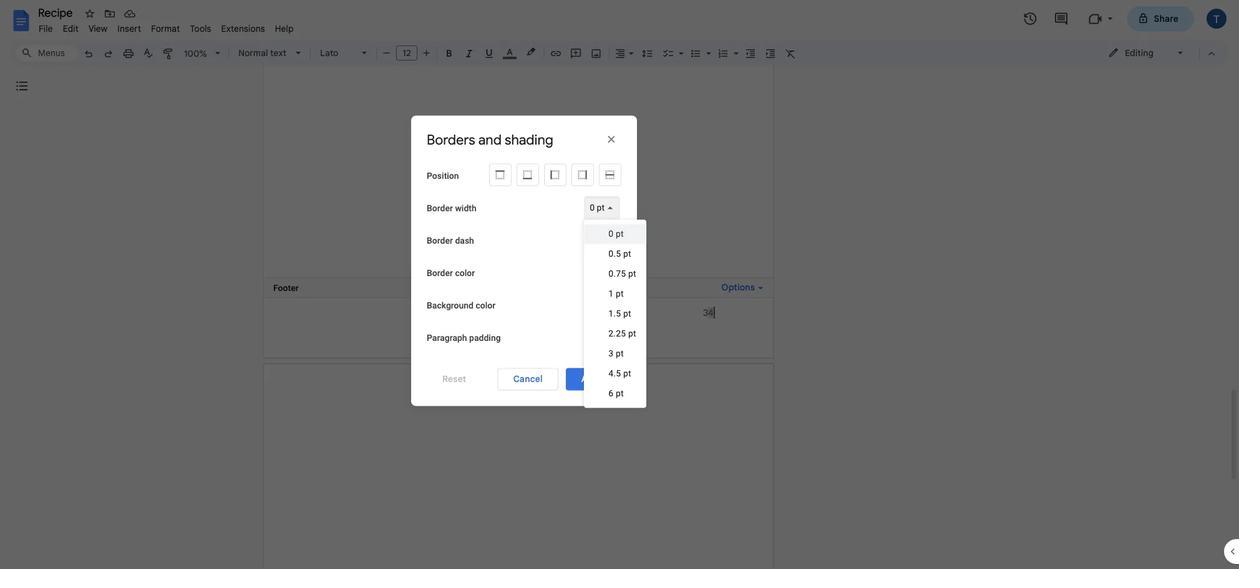 Task type: vqa. For each thing, say whether or not it's contained in the screenshot.
and
yes



Task type: locate. For each thing, give the bounding box(es) containing it.
paragraph
[[427, 333, 467, 344]]

border up 'background'
[[427, 268, 453, 279]]

0 inside menu
[[609, 229, 614, 239]]

2 border from the top
[[427, 236, 453, 246]]

1 horizontal spatial color
[[476, 301, 496, 311]]

1 vertical spatial border
[[427, 236, 453, 246]]

menu bar
[[34, 16, 299, 37]]

border
[[427, 204, 453, 214], [427, 236, 453, 246], [427, 268, 453, 279]]

2 vertical spatial border
[[427, 268, 453, 279]]

border width
[[427, 204, 477, 214]]

menu containing 0 pt
[[584, 220, 647, 409]]

reset button
[[427, 369, 482, 391]]

0 horizontal spatial 0
[[590, 203, 595, 213]]

0 horizontal spatial color
[[455, 268, 475, 279]]

paragraph padding
[[427, 333, 501, 344]]

menu bar inside "menu bar" banner
[[34, 16, 299, 37]]

1
[[609, 289, 614, 299]]

1 vertical spatial 0 pt
[[609, 229, 624, 239]]

0.5 pt
[[609, 249, 632, 259]]

borders and shading application
[[0, 0, 1240, 570]]

pt right 3
[[616, 349, 624, 359]]

0 vertical spatial border
[[427, 204, 453, 214]]

0 pt inside menu
[[609, 229, 624, 239]]

pt right 6
[[616, 389, 624, 399]]

0 down position toolbar
[[590, 203, 595, 213]]

0.5
[[609, 249, 621, 259]]

1 vertical spatial color
[[476, 301, 496, 311]]

footer
[[273, 283, 299, 293]]

0 inside option
[[590, 203, 595, 213]]

apply
[[582, 374, 606, 385]]

background
[[427, 301, 474, 311]]

border for border dash
[[427, 236, 453, 246]]

border for border width
[[427, 204, 453, 214]]

borders and shading
[[427, 131, 554, 149]]

0 vertical spatial color
[[455, 268, 475, 279]]

1.5 pt
[[609, 309, 632, 319]]

pt down position toolbar
[[597, 203, 605, 213]]

and
[[479, 131, 502, 149]]

0 pt for the "border width" list box
[[590, 203, 605, 213]]

menu bar banner
[[0, 0, 1240, 570]]

0 for the "border width" list box
[[590, 203, 595, 213]]

0 pt down position toolbar
[[590, 203, 605, 213]]

3 border from the top
[[427, 268, 453, 279]]

borders and shading dialog
[[411, 116, 637, 407]]

1 horizontal spatial 0
[[609, 229, 614, 239]]

1 vertical spatial 0
[[609, 229, 614, 239]]

2.25 pt
[[609, 329, 637, 339]]

border color
[[427, 268, 475, 279]]

0
[[590, 203, 595, 213], [609, 229, 614, 239]]

border left dash
[[427, 236, 453, 246]]

menu
[[584, 220, 647, 409]]

0 vertical spatial 0 pt
[[590, 203, 605, 213]]

color down dash
[[455, 268, 475, 279]]

1 border from the top
[[427, 204, 453, 214]]

borders
[[427, 131, 475, 149]]

0 pt for menu containing 0 pt
[[609, 229, 624, 239]]

Star checkbox
[[81, 5, 99, 22]]

0 pt inside the "border width" list box
[[590, 203, 605, 213]]

color for border color
[[455, 268, 475, 279]]

color
[[455, 268, 475, 279], [476, 301, 496, 311]]

border for border color
[[427, 268, 453, 279]]

0 up 0.5 at the top
[[609, 229, 614, 239]]

color up padding
[[476, 301, 496, 311]]

pt
[[597, 203, 605, 213], [616, 229, 624, 239], [624, 249, 632, 259], [629, 269, 637, 279], [616, 289, 624, 299], [624, 309, 632, 319], [629, 329, 637, 339], [616, 349, 624, 359], [624, 369, 632, 379], [616, 389, 624, 399]]

border left width
[[427, 204, 453, 214]]

0 pt up 0.5 at the top
[[609, 229, 624, 239]]

0 horizontal spatial 0 pt
[[590, 203, 605, 213]]

1 horizontal spatial 0 pt
[[609, 229, 624, 239]]

shading
[[505, 131, 554, 149]]

0 vertical spatial 0
[[590, 203, 595, 213]]

0 pt
[[590, 203, 605, 213], [609, 229, 624, 239]]

dash
[[455, 236, 474, 246]]



Task type: describe. For each thing, give the bounding box(es) containing it.
pt right '2.25'
[[629, 329, 637, 339]]

pt up 0.5 pt
[[616, 229, 624, 239]]

0.75 pt
[[609, 269, 637, 279]]

position
[[427, 171, 459, 181]]

0 points option
[[590, 202, 605, 214]]

cancel
[[514, 374, 543, 385]]

borders and shading heading
[[427, 131, 554, 149]]

menu inside borders and shading "application"
[[584, 220, 647, 409]]

apply button
[[566, 369, 622, 391]]

main toolbar
[[77, 0, 801, 484]]

pt right 0.5 at the top
[[624, 249, 632, 259]]

width
[[455, 204, 477, 214]]

pt right 0.75
[[629, 269, 637, 279]]

pt right 1
[[616, 289, 624, 299]]

pt right 4.5
[[624, 369, 632, 379]]

4.5 pt
[[609, 369, 632, 379]]

4.5
[[609, 369, 621, 379]]

3
[[609, 349, 614, 359]]

3 pt
[[609, 349, 624, 359]]

pt inside 0 points option
[[597, 203, 605, 213]]

0 for menu containing 0 pt
[[609, 229, 614, 239]]

color for background color
[[476, 301, 496, 311]]

1 pt
[[609, 289, 624, 299]]

reset
[[443, 374, 467, 385]]

6 pt
[[609, 389, 624, 399]]

Menus field
[[16, 44, 78, 62]]

pt right 1.5
[[624, 309, 632, 319]]

border dash
[[427, 236, 474, 246]]

Rename text field
[[34, 5, 80, 20]]

1.5
[[609, 309, 621, 319]]

border width list box
[[584, 196, 621, 220]]

cancel button
[[498, 369, 559, 391]]

6
[[609, 389, 614, 399]]

background color
[[427, 301, 496, 311]]

0.75
[[609, 269, 626, 279]]

share. private to only me. image
[[1138, 13, 1150, 24]]

padding
[[470, 333, 501, 344]]

2.25
[[609, 329, 626, 339]]

position toolbar
[[489, 164, 622, 186]]



